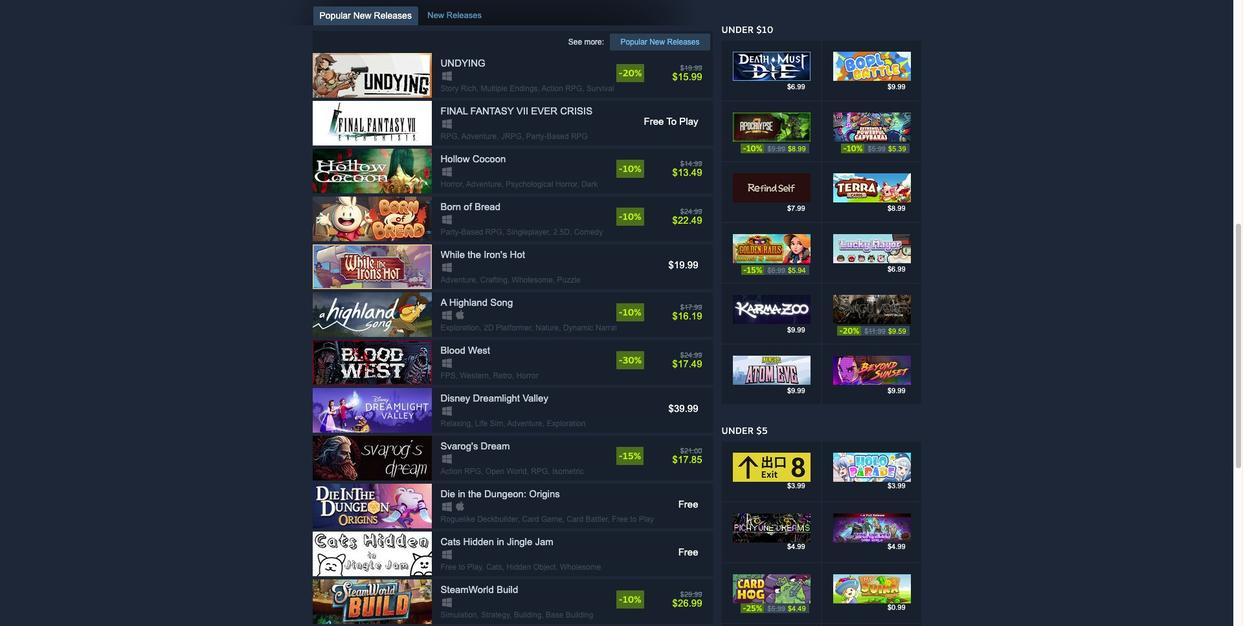 Task type: locate. For each thing, give the bounding box(es) containing it.
play
[[680, 116, 699, 127], [639, 516, 654, 525], [468, 564, 482, 573]]

$22.49
[[673, 215, 702, 226]]

1 horizontal spatial $6.99
[[788, 83, 805, 91]]

1 horizontal spatial to
[[630, 516, 637, 525]]

building
[[514, 611, 542, 620], [566, 611, 594, 620]]

releases
[[374, 10, 412, 21], [447, 10, 482, 20], [667, 38, 700, 47]]

more:
[[584, 38, 604, 47]]

15% for -15% $6.99 $5.94
[[747, 266, 763, 275]]

horror up valley
[[517, 372, 539, 381]]

based up while the iron's hot
[[461, 228, 484, 237]]

action up die
[[441, 468, 462, 477]]

new right more:
[[650, 38, 665, 47]]

undying image
[[313, 53, 432, 98]]

10% left $14.99 $13.49
[[623, 163, 642, 174]]

western
[[460, 372, 489, 381]]

final fantasy vii ever crisis image
[[313, 101, 432, 146]]

2 vertical spatial play
[[468, 564, 482, 573]]

1 $4.99 from the left
[[788, 543, 805, 551]]

new releases
[[428, 10, 482, 20]]

$19.99 down popular new releases link
[[681, 64, 702, 72]]

$17.85
[[673, 455, 702, 466]]

10% left the $24.99 $22.49
[[623, 211, 642, 222]]

0 horizontal spatial $5.99
[[768, 605, 786, 613]]

10% left $29.99 $26.99
[[623, 595, 642, 606]]

while the iron's hot image
[[313, 245, 432, 290]]

1 horizontal spatial popular
[[621, 38, 648, 47]]

in right die
[[458, 489, 466, 500]]

$6.99 link down $10
[[722, 41, 821, 100]]

1 horizontal spatial hidden
[[507, 564, 531, 573]]

popular new releases up the $19.99 $15.99
[[621, 38, 700, 47]]

a
[[441, 297, 447, 308]]

0 horizontal spatial building
[[514, 611, 542, 620]]

1 horizontal spatial cats
[[486, 564, 502, 573]]

hidden up build
[[507, 564, 531, 573]]

$19.99
[[681, 64, 702, 72], [669, 260, 699, 271]]

new
[[353, 10, 372, 21], [428, 10, 444, 20], [650, 38, 665, 47]]

, left retro
[[489, 372, 491, 381]]

cats
[[441, 537, 461, 548], [486, 564, 502, 573]]

0 horizontal spatial action
[[441, 468, 462, 477]]

0 horizontal spatial wholesome
[[512, 276, 553, 285]]

0 vertical spatial based
[[547, 132, 569, 141]]

$5.99 left $5.39
[[868, 145, 886, 153]]

4 -10% from the top
[[619, 595, 642, 606]]

1 horizontal spatial releases
[[447, 10, 482, 20]]

building right base
[[566, 611, 594, 620]]

0 vertical spatial 20%
[[623, 67, 642, 78]]

the
[[468, 249, 481, 260], [468, 489, 482, 500]]

1 vertical spatial popular new releases
[[621, 38, 700, 47]]

steamworld
[[441, 585, 494, 596]]

1 vertical spatial wholesome
[[560, 564, 601, 573]]

0 horizontal spatial card
[[522, 516, 539, 525]]

1 vertical spatial $6.99 link
[[822, 223, 921, 283]]

0 horizontal spatial party-
[[441, 228, 461, 237]]

adventure down valley
[[507, 420, 543, 429]]

, up the song on the left of page
[[508, 276, 510, 285]]

2 horizontal spatial new
[[650, 38, 665, 47]]

endings
[[510, 84, 538, 93]]

0 horizontal spatial $8.99
[[788, 145, 806, 153]]

0 horizontal spatial 15%
[[623, 451, 641, 462]]

rpg up iron's
[[486, 228, 503, 237]]

puzzle
[[557, 276, 581, 285]]

new up undying image in the left top of the page
[[353, 10, 372, 21]]

building left base
[[514, 611, 542, 620]]

under
[[722, 24, 754, 35], [722, 426, 754, 437]]

releases up undying
[[447, 10, 482, 20]]

$4.99 up $4.49
[[788, 543, 805, 551]]

$3.99
[[788, 483, 805, 490], [888, 483, 906, 490]]

party-
[[526, 132, 547, 141], [441, 228, 461, 237]]

the right die
[[468, 489, 482, 500]]

blood west
[[441, 345, 490, 356]]

born of bread
[[441, 201, 501, 212]]

0 vertical spatial cats
[[441, 537, 461, 548]]

$5.99
[[868, 145, 886, 153], [768, 605, 786, 613]]

1 horizontal spatial $8.99
[[888, 205, 906, 212]]

0 horizontal spatial popular new releases
[[320, 10, 412, 21]]

$17.99
[[681, 304, 702, 312]]

1 horizontal spatial $4.99
[[888, 543, 906, 551]]

card left battler
[[567, 516, 584, 525]]

1 vertical spatial $24.99
[[681, 352, 702, 359]]

10% for $26.99
[[623, 595, 642, 606]]

1 -10% from the top
[[619, 163, 642, 174]]

$24.99 inside $24.99 $17.49
[[681, 352, 702, 359]]

15% left $5.94
[[747, 266, 763, 275]]

0 vertical spatial party-
[[526, 132, 547, 141]]

rpg
[[566, 84, 582, 93], [441, 132, 458, 141], [571, 132, 588, 141], [486, 228, 503, 237], [465, 468, 481, 477], [531, 468, 548, 477]]

adventure
[[461, 132, 497, 141], [466, 180, 502, 189], [441, 276, 476, 285], [507, 420, 543, 429]]

-
[[619, 67, 623, 78], [743, 144, 747, 154], [844, 144, 847, 154], [619, 163, 623, 174], [619, 211, 623, 222], [743, 266, 747, 275], [619, 307, 623, 318], [840, 326, 843, 336], [619, 355, 623, 366], [619, 451, 623, 462], [619, 595, 623, 606], [743, 604, 746, 614]]

10% up $7.99 link at the top right of page
[[747, 144, 763, 154]]

1 horizontal spatial $3.99
[[888, 483, 906, 490]]

0 horizontal spatial $3.99
[[788, 483, 805, 490]]

1 horizontal spatial 15%
[[747, 266, 763, 275]]

born of bread image
[[313, 197, 432, 242]]

fantasy
[[471, 106, 514, 117]]

, left psychological at left top
[[502, 180, 504, 189]]

1 vertical spatial 20%
[[843, 326, 860, 336]]

origins
[[529, 489, 560, 500]]

0 vertical spatial $19.99
[[681, 64, 702, 72]]

, right game
[[608, 516, 610, 525]]

$9.99
[[888, 83, 906, 91], [768, 145, 786, 153], [788, 326, 805, 334], [788, 387, 805, 395], [888, 387, 906, 395]]

isometric
[[552, 468, 584, 477]]

$8.99 down $5.39
[[888, 205, 906, 212]]

card
[[522, 516, 539, 525], [567, 516, 584, 525]]

2 card from the left
[[567, 516, 584, 525]]

$4.99
[[788, 543, 805, 551], [888, 543, 906, 551]]

1 horizontal spatial new
[[428, 10, 444, 20]]

2 horizontal spatial $6.99
[[888, 266, 906, 273]]

1 horizontal spatial popular new releases
[[621, 38, 700, 47]]

cocoon
[[473, 154, 506, 165]]

horror left dark
[[556, 180, 577, 189]]

$6.99 link
[[722, 41, 821, 100], [822, 223, 921, 283]]

$19.99 inside the $19.99 $15.99
[[681, 64, 702, 72]]

blood west image
[[313, 341, 432, 385]]

$7.99 link
[[722, 163, 821, 222]]

2 horizontal spatial play
[[680, 116, 699, 127]]

0 horizontal spatial $4.99
[[788, 543, 805, 551]]

the left iron's
[[468, 249, 481, 260]]

a highland song
[[441, 297, 513, 308]]

story rich , multiple endings , action rpg , survival
[[441, 84, 614, 93]]

0 vertical spatial $8.99
[[788, 145, 806, 153]]

rpg left open
[[465, 468, 481, 477]]

while the iron's hot
[[441, 249, 525, 260]]

$24.99
[[681, 208, 702, 216], [681, 352, 702, 359]]

wholesome
[[512, 276, 553, 285], [560, 564, 601, 573]]

to right battler
[[630, 516, 637, 525]]

1 horizontal spatial play
[[639, 516, 654, 525]]

0 horizontal spatial based
[[461, 228, 484, 237]]

build
[[497, 585, 518, 596]]

0 horizontal spatial popular
[[320, 10, 351, 21]]

10% left $5.39
[[847, 144, 863, 154]]

1 vertical spatial exploration
[[547, 420, 586, 429]]

20% left $11.99
[[843, 326, 860, 336]]

$19.99 up the $17.99 at the top of the page
[[669, 260, 699, 271]]

under for under $5
[[722, 426, 754, 437]]

song
[[490, 297, 513, 308]]

$14.99
[[681, 160, 702, 168]]

15% left the $21.00 $17.85
[[623, 451, 641, 462]]

under $5
[[722, 426, 768, 437]]

$24.99 for $17.49
[[681, 352, 702, 359]]

, left battler
[[563, 516, 565, 525]]

1 vertical spatial hidden
[[507, 564, 531, 573]]

multiple
[[481, 84, 508, 93]]

hidden down the 'deckbuilder'
[[463, 537, 494, 548]]

20% down popular new releases link
[[623, 67, 642, 78]]

under left the $5
[[722, 426, 754, 437]]

exploration down valley
[[547, 420, 586, 429]]

0 horizontal spatial $6.99
[[768, 267, 786, 274]]

cats down roguelike
[[441, 537, 461, 548]]

0 vertical spatial 15%
[[747, 266, 763, 275]]

dynamic
[[563, 324, 594, 333]]

1 vertical spatial play
[[639, 516, 654, 525]]

3 -10% from the top
[[619, 307, 642, 318]]

0 horizontal spatial cats
[[441, 537, 461, 548]]

1 horizontal spatial 20%
[[843, 326, 860, 336]]

1 horizontal spatial action
[[542, 84, 563, 93]]

0 vertical spatial hidden
[[463, 537, 494, 548]]

$5.99 inside -10% $5.99 $5.39
[[868, 145, 886, 153]]

battler
[[586, 516, 608, 525]]

$6.99 link down $8.99 link
[[822, 223, 921, 283]]

1 under from the top
[[722, 24, 754, 35]]

1 vertical spatial popular
[[621, 38, 648, 47]]

0 horizontal spatial play
[[468, 564, 482, 573]]

-10% for $26.99
[[619, 595, 642, 606]]

$5.99 left $4.49
[[768, 605, 786, 613]]

party- up while
[[441, 228, 461, 237]]

1 vertical spatial $19.99
[[669, 260, 699, 271]]

hot
[[510, 249, 525, 260]]

born
[[441, 201, 461, 212]]

horror up born at the top
[[441, 180, 462, 189]]

crafting
[[481, 276, 508, 285]]

1 vertical spatial cats
[[486, 564, 502, 573]]

$21.00 $17.85
[[673, 448, 702, 466]]

10% for $22.49
[[623, 211, 642, 222]]

0 vertical spatial play
[[680, 116, 699, 127]]

popular new releases up undying image in the left top of the page
[[320, 10, 412, 21]]

1 card from the left
[[522, 516, 539, 525]]

0 horizontal spatial exploration
[[441, 324, 480, 333]]

, down build
[[510, 611, 512, 620]]

20% for -20% $11.99 $9.59
[[843, 326, 860, 336]]

0 vertical spatial in
[[458, 489, 466, 500]]

play right battler
[[639, 516, 654, 525]]

1 vertical spatial 15%
[[623, 451, 641, 462]]

$6.99 for $6.99 link to the right
[[888, 266, 906, 273]]

1 vertical spatial to
[[459, 564, 465, 573]]

exploration up blood west
[[441, 324, 480, 333]]

1 vertical spatial party-
[[441, 228, 461, 237]]

10% up narration
[[623, 307, 642, 318]]

1 vertical spatial based
[[461, 228, 484, 237]]

new up undying
[[428, 10, 444, 20]]

game
[[541, 516, 563, 525]]

$24.99 inside the $24.99 $22.49
[[681, 208, 702, 216]]

action up ever
[[542, 84, 563, 93]]

2 $3.99 from the left
[[888, 483, 906, 490]]

$4.49
[[788, 605, 806, 613]]

1 vertical spatial $5.99
[[768, 605, 786, 613]]

1 horizontal spatial card
[[567, 516, 584, 525]]

-10% up narration
[[619, 307, 642, 318]]

action rpg , open world , rpg , isometric
[[441, 468, 584, 477]]

2 -10% from the top
[[619, 211, 642, 222]]

roguelike deckbuilder , card game , card battler , free to play
[[441, 516, 654, 525]]

free to play , cats , hidden object , wholesome
[[441, 564, 601, 573]]

free right battler
[[612, 516, 628, 525]]

0 vertical spatial wholesome
[[512, 276, 553, 285]]

$29.99 $26.99
[[673, 591, 702, 609]]

1 horizontal spatial $5.99
[[868, 145, 886, 153]]

0 horizontal spatial $6.99 link
[[722, 41, 821, 100]]

0 vertical spatial action
[[542, 84, 563, 93]]

releases left new releases
[[374, 10, 412, 21]]

$5.99 inside -25% $5.99 $4.49
[[768, 605, 786, 613]]

cats down cats hidden in jingle jam
[[486, 564, 502, 573]]

, up 'dreamlight'
[[512, 372, 514, 381]]

0 horizontal spatial in
[[458, 489, 466, 500]]

$24.99 $22.49
[[673, 208, 702, 226]]

wholesome right object
[[560, 564, 601, 573]]

, left base
[[542, 611, 544, 620]]

simulation , strategy , building , base building
[[441, 611, 594, 620]]

based down ever
[[547, 132, 569, 141]]

blood
[[441, 345, 466, 356]]

free down $17.85
[[679, 499, 699, 510]]

1 horizontal spatial based
[[547, 132, 569, 141]]

1 horizontal spatial in
[[497, 537, 504, 548]]

disney dreamlight valley image
[[313, 389, 432, 433]]

0 horizontal spatial 20%
[[623, 67, 642, 78]]

play up steamworld build
[[468, 564, 482, 573]]

-15% $6.99 $5.94
[[743, 266, 806, 275]]

play right "to"
[[680, 116, 699, 127]]

jingle
[[507, 537, 533, 548]]

, left 2.5d on the top left of page
[[549, 228, 551, 237]]

0 vertical spatial $6.99 link
[[722, 41, 821, 100]]

-10%
[[619, 163, 642, 174], [619, 211, 642, 222], [619, 307, 642, 318], [619, 595, 642, 606]]

1 vertical spatial under
[[722, 426, 754, 437]]

2 under from the top
[[722, 426, 754, 437]]

1 horizontal spatial party-
[[526, 132, 547, 141]]

roguelike
[[441, 516, 475, 525]]

-10% left $29.99 $26.99
[[619, 595, 642, 606]]

2 $24.99 from the top
[[681, 352, 702, 359]]

exploration
[[441, 324, 480, 333], [547, 420, 586, 429]]

in left 'jingle'
[[497, 537, 504, 548]]

dream
[[481, 441, 510, 452]]

1 horizontal spatial $6.99 link
[[822, 223, 921, 283]]

$8.99
[[788, 145, 806, 153], [888, 205, 906, 212]]

wholesome down hot
[[512, 276, 553, 285]]

15%
[[747, 266, 763, 275], [623, 451, 641, 462]]

0 vertical spatial $24.99
[[681, 208, 702, 216]]

, left multiple
[[477, 84, 479, 93]]

$24.99 down $16.19
[[681, 352, 702, 359]]

$19.99 for $19.99
[[669, 260, 699, 271]]

1 $24.99 from the top
[[681, 208, 702, 216]]

0 vertical spatial under
[[722, 24, 754, 35]]

, left dark
[[577, 180, 579, 189]]

cats hidden in jingle jam image
[[313, 532, 432, 577]]

0 vertical spatial $5.99
[[868, 145, 886, 153]]

$19.99 for $19.99 $15.99
[[681, 64, 702, 72]]

$6.99 inside -15% $6.99 $5.94
[[768, 267, 786, 274]]

15% for -15%
[[623, 451, 641, 462]]

-15%
[[619, 451, 641, 462]]

$8.99 up $7.99 link at the top right of page
[[788, 145, 806, 153]]

, left dynamic in the left bottom of the page
[[559, 324, 561, 333]]

1 horizontal spatial building
[[566, 611, 594, 620]]

$8.99 inside -10% $9.99 $8.99
[[788, 145, 806, 153]]

$39.99
[[669, 404, 699, 415]]

final fantasy vii ever crisis
[[441, 106, 593, 117]]



Task type: describe. For each thing, give the bounding box(es) containing it.
world
[[507, 468, 527, 477]]

$17.99 $16.19
[[673, 304, 702, 322]]

1 vertical spatial in
[[497, 537, 504, 548]]

$19.99 $15.99
[[673, 64, 702, 82]]

jrpg
[[501, 132, 522, 141]]

platformer
[[496, 324, 531, 333]]

vii
[[517, 106, 529, 117]]

2 $4.99 from the left
[[888, 543, 906, 551]]

simulation
[[441, 611, 477, 620]]

25%
[[746, 604, 763, 614]]

, up of
[[462, 180, 465, 189]]

1 $3.99 from the left
[[788, 483, 805, 490]]

free up $29.99
[[679, 547, 699, 558]]

$9.59
[[889, 327, 906, 335]]

$8.99 link
[[822, 163, 921, 222]]

, up hollow
[[458, 132, 460, 141]]

, right open
[[527, 468, 529, 477]]

party-based rpg , singleplayer , 2.5d , comedy
[[441, 228, 603, 237]]

rpg up "crisis"
[[566, 84, 582, 93]]

$10
[[757, 24, 774, 35]]

open
[[486, 468, 505, 477]]

1 vertical spatial action
[[441, 468, 462, 477]]

0 horizontal spatial hidden
[[463, 537, 494, 548]]

-20% $11.99 $9.59
[[840, 326, 906, 336]]

, left jrpg
[[497, 132, 499, 141]]

steamworld build image
[[313, 580, 432, 625]]

psychological
[[506, 180, 554, 189]]

west
[[468, 345, 490, 356]]

-20%
[[619, 67, 642, 78]]

-10% for $22.49
[[619, 211, 642, 222]]

, left life
[[471, 420, 473, 429]]

cats hidden in jingle jam
[[441, 537, 554, 548]]

while
[[441, 249, 465, 260]]

crisis
[[560, 106, 593, 117]]

, left nature
[[531, 324, 534, 333]]

, left open
[[481, 468, 484, 477]]

2 building from the left
[[566, 611, 594, 620]]

, left isometric
[[548, 468, 550, 477]]

rich
[[461, 84, 477, 93]]

1 building from the left
[[514, 611, 542, 620]]

dark
[[582, 180, 598, 189]]

rpg , adventure , jrpg , party-based rpg
[[441, 132, 588, 141]]

exploration , 2d platformer , nature , dynamic narration
[[441, 324, 628, 333]]

10% for $16.19
[[623, 307, 642, 318]]

10% for $13.49
[[623, 163, 642, 174]]

$14.99 $13.49
[[673, 160, 702, 178]]

0 horizontal spatial horror
[[441, 180, 462, 189]]

, up 'jingle'
[[518, 516, 520, 525]]

$15.99
[[673, 71, 702, 82]]

survival
[[587, 84, 614, 93]]

$7.99
[[788, 205, 805, 212]]

, left comedy
[[570, 228, 572, 237]]

-10% for $16.19
[[619, 307, 642, 318]]

iron's
[[484, 249, 507, 260]]

retro
[[493, 372, 512, 381]]

sim
[[490, 420, 503, 429]]

highland
[[449, 297, 488, 308]]

-10% for $13.49
[[619, 163, 642, 174]]

free to play
[[644, 116, 699, 127]]

$9.99 inside -10% $9.99 $8.99
[[768, 145, 786, 153]]

, right life
[[503, 420, 506, 429]]

-10% $5.99 $5.39
[[844, 144, 906, 154]]

1 horizontal spatial horror
[[517, 372, 539, 381]]

$5.99 for -25%
[[768, 605, 786, 613]]

to
[[667, 116, 677, 127]]

0 vertical spatial the
[[468, 249, 481, 260]]

hollow
[[441, 154, 470, 165]]

$16.19
[[673, 311, 702, 322]]

fps , western , retro , horror
[[441, 372, 539, 381]]

comedy
[[574, 228, 603, 237]]

jam
[[535, 537, 554, 548]]

see
[[569, 38, 582, 47]]

hollow cocoon image
[[313, 149, 432, 194]]

, left puzzle
[[553, 276, 555, 285]]

steamworld build
[[441, 585, 518, 596]]

relaxing , life sim , adventure , exploration
[[441, 420, 586, 429]]

0 horizontal spatial to
[[459, 564, 465, 573]]

valley
[[523, 393, 549, 404]]

$24.99 for $22.49
[[681, 208, 702, 216]]

2d
[[484, 324, 494, 333]]

$13.49
[[673, 167, 702, 178]]

$21.00
[[681, 448, 702, 455]]

, left survival
[[582, 84, 585, 93]]

undying
[[441, 58, 486, 69]]

, down vii
[[522, 132, 524, 141]]

, left 2d
[[480, 324, 482, 333]]

die
[[441, 489, 455, 500]]

dungeon:
[[485, 489, 527, 500]]

free left "to"
[[644, 116, 664, 127]]

free up steamworld
[[441, 564, 457, 573]]

horror , adventure , psychological horror , dark
[[441, 180, 598, 189]]

, up iron's
[[503, 228, 505, 237]]

, left western
[[456, 372, 458, 381]]

adventure up highland
[[441, 276, 476, 285]]

$17.49
[[673, 359, 702, 370]]

20% for -20%
[[623, 67, 642, 78]]

die in the dungeon: origins image
[[313, 484, 432, 529]]

svarog's
[[441, 441, 478, 452]]

1 horizontal spatial exploration
[[547, 420, 586, 429]]

, up build
[[502, 564, 505, 573]]

strategy
[[481, 611, 510, 620]]

adventure up hollow cocoon
[[461, 132, 497, 141]]

adventure up bread
[[466, 180, 502, 189]]

narration
[[596, 324, 628, 333]]

singleplayer
[[507, 228, 549, 237]]

$5
[[757, 426, 768, 437]]

nature
[[536, 324, 559, 333]]

rpg right the world
[[531, 468, 548, 477]]

$0.99
[[888, 604, 906, 612]]

, up steamworld build
[[482, 564, 484, 573]]

2 horizontal spatial horror
[[556, 180, 577, 189]]

30%
[[623, 355, 642, 366]]

2.5d
[[554, 228, 570, 237]]

0 vertical spatial popular
[[320, 10, 351, 21]]

1 vertical spatial $8.99
[[888, 205, 906, 212]]

deckbuilder
[[477, 516, 518, 525]]

dreamlight
[[473, 393, 520, 404]]

-25% $5.99 $4.49
[[743, 604, 806, 614]]

0 vertical spatial exploration
[[441, 324, 480, 333]]

, left crafting
[[476, 276, 478, 285]]

base
[[546, 611, 564, 620]]

0 horizontal spatial new
[[353, 10, 372, 21]]

rpg up hollow
[[441, 132, 458, 141]]

$5.99 for -10%
[[868, 145, 886, 153]]

$11.99
[[865, 327, 886, 335]]

$6.99 for the topmost $6.99 link
[[788, 83, 805, 91]]

2 horizontal spatial releases
[[667, 38, 700, 47]]

$29.99
[[681, 591, 702, 599]]

under for under $10
[[722, 24, 754, 35]]

play for free to play
[[680, 116, 699, 127]]

, up base
[[556, 564, 558, 573]]

0 vertical spatial to
[[630, 516, 637, 525]]

$26.99
[[673, 598, 702, 609]]

rpg down "crisis"
[[571, 132, 588, 141]]

0 vertical spatial popular new releases
[[320, 10, 412, 21]]

, up ever
[[538, 84, 540, 93]]

1 vertical spatial the
[[468, 489, 482, 500]]

die in the dungeon: origins
[[441, 489, 560, 500]]

hollow cocoon
[[441, 154, 506, 165]]

a highland song image
[[313, 293, 432, 337]]

, down valley
[[543, 420, 545, 429]]

object
[[533, 564, 556, 573]]

play for free to play , cats , hidden object , wholesome
[[468, 564, 482, 573]]

svarog's dream image
[[313, 437, 432, 481]]

$24.99 $17.49
[[673, 352, 702, 370]]

, left strategy
[[477, 611, 479, 620]]

0 horizontal spatial releases
[[374, 10, 412, 21]]

1 horizontal spatial wholesome
[[560, 564, 601, 573]]



Task type: vqa. For each thing, say whether or not it's contained in the screenshot.
Mixed
no



